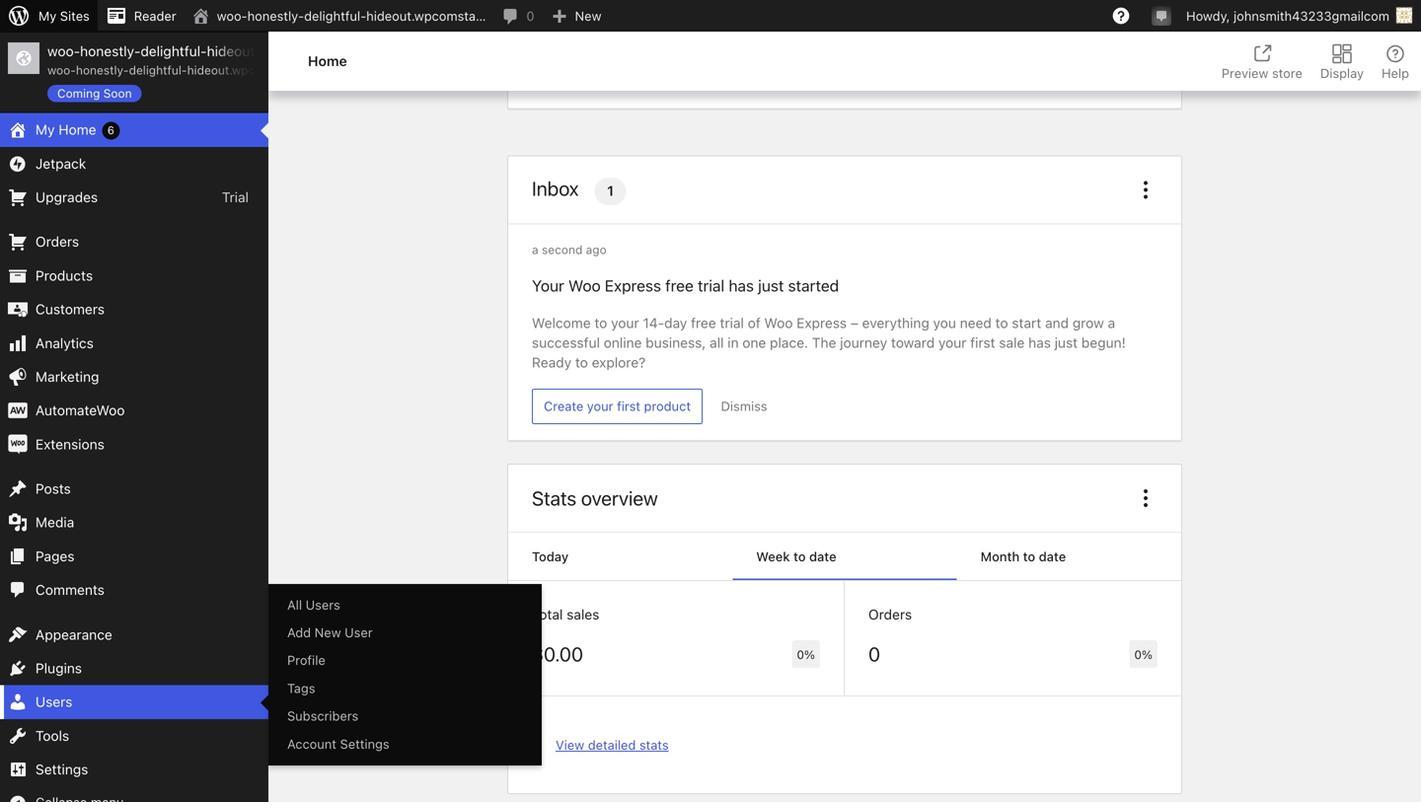 Task type: locate. For each thing, give the bounding box(es) containing it.
1 vertical spatial first
[[617, 399, 641, 414]]

0 horizontal spatial a
[[532, 243, 539, 257]]

to up online
[[595, 315, 608, 331]]

extensions
[[36, 436, 105, 452]]

settings down subscribers
[[340, 737, 390, 752]]

trial inside welcome to your 14-day free trial of woo express – everything you need to start and grow a successful online business, all in one place. the journey toward your first sale has just begun! ready to explore?
[[720, 315, 744, 331]]

users right all
[[306, 598, 340, 612]]

to right month
[[1023, 549, 1036, 564]]

0 horizontal spatial has
[[729, 277, 754, 295]]

date right week
[[810, 549, 837, 564]]

analytics
[[36, 335, 94, 351]]

marketing
[[36, 369, 99, 385]]

new left user
[[315, 625, 341, 640]]

trial
[[698, 277, 725, 295], [720, 315, 744, 331]]

your up online
[[611, 315, 639, 331]]

1 horizontal spatial new
[[575, 8, 602, 23]]

1 horizontal spatial settings
[[340, 737, 390, 752]]

a up begun!
[[1108, 315, 1116, 331]]

woo-honestly-delightful-hideout.wpcomsta…
[[217, 8, 486, 23]]

1 vertical spatial trial
[[720, 315, 744, 331]]

help
[[1382, 66, 1410, 80]]

1 horizontal spatial just
[[1055, 335, 1078, 351]]

create
[[544, 399, 584, 414]]

tab list containing preview store
[[1210, 32, 1422, 91]]

0 horizontal spatial 0%
[[797, 648, 815, 662]]

1 vertical spatial new
[[315, 625, 341, 640]]

posts link
[[0, 472, 269, 506]]

1 vertical spatial express
[[797, 315, 847, 331]]

tab list containing today
[[508, 533, 1182, 581]]

0 horizontal spatial orders
[[36, 234, 79, 250]]

date inside week to date button
[[810, 549, 837, 564]]

my sites link
[[0, 0, 98, 32]]

new left domain
[[575, 8, 602, 23]]

1 horizontal spatial woo
[[765, 315, 793, 331]]

first
[[971, 335, 996, 351], [617, 399, 641, 414]]

0 vertical spatial tab list
[[1210, 32, 1422, 91]]

honestly- inside toolbar 'navigation'
[[247, 8, 304, 23]]

add down all
[[287, 625, 311, 640]]

notification image
[[1154, 7, 1170, 23]]

second
[[542, 243, 583, 257]]

month
[[981, 549, 1020, 564]]

my inside toolbar 'navigation'
[[39, 8, 57, 23]]

0 vertical spatial just
[[758, 277, 784, 295]]

extensions link
[[0, 428, 269, 462]]

0 vertical spatial delightful-
[[304, 8, 366, 23]]

free up day
[[665, 277, 694, 295]]

free inside welcome to your 14-day free trial of woo express – everything you need to start and grow a successful online business, all in one place. the journey toward your first sale has just begun! ready to explore?
[[691, 315, 716, 331]]

express
[[605, 277, 661, 295], [797, 315, 847, 331]]

plugins link
[[0, 652, 269, 686]]

account
[[287, 737, 337, 752]]

users up tools
[[36, 694, 72, 710]]

add left domain
[[579, 6, 606, 22]]

0 vertical spatial add
[[579, 6, 606, 22]]

1 horizontal spatial date
[[1039, 549, 1066, 564]]

to for week to date
[[794, 549, 806, 564]]

free up the all
[[691, 315, 716, 331]]

of
[[748, 315, 761, 331]]

1 vertical spatial 0
[[869, 642, 881, 666]]

2 vertical spatial honestly-
[[76, 63, 129, 77]]

0 vertical spatial woo
[[569, 277, 601, 295]]

1 vertical spatial orders
[[869, 606, 912, 623]]

delightful- inside woo-honestly-delightful-hideout.wpcomsta… link
[[304, 8, 366, 23]]

delightful- for hideout.wpcomstaging.com
[[141, 43, 207, 59]]

customers
[[36, 301, 105, 317]]

a
[[610, 6, 618, 22], [532, 243, 539, 257], [1108, 315, 1116, 331]]

1 vertical spatial settings
[[36, 762, 88, 778]]

to
[[595, 315, 608, 331], [996, 315, 1009, 331], [575, 355, 588, 371], [794, 549, 806, 564], [1023, 549, 1036, 564]]

woo- up "coming"
[[47, 63, 76, 77]]

0 vertical spatial honestly-
[[247, 8, 304, 23]]

reader link
[[98, 0, 184, 32]]

0 horizontal spatial 0
[[527, 8, 535, 23]]

1 vertical spatial woo
[[765, 315, 793, 331]]

a left second
[[532, 243, 539, 257]]

just down and
[[1055, 335, 1078, 351]]

my for sites
[[39, 8, 57, 23]]

orders down week to date button
[[869, 606, 912, 623]]

0 vertical spatial my
[[39, 8, 57, 23]]

1 horizontal spatial add
[[579, 6, 606, 22]]

0 vertical spatial express
[[605, 277, 661, 295]]

week
[[757, 549, 790, 564]]

has
[[729, 277, 754, 295], [1029, 335, 1051, 351]]

0% for 0
[[1135, 648, 1153, 662]]

inbox
[[532, 177, 579, 200]]

explore?
[[592, 355, 646, 371]]

has up 'of'
[[729, 277, 754, 295]]

2 horizontal spatial a
[[1108, 315, 1116, 331]]

1 horizontal spatial 0%
[[1135, 648, 1153, 662]]

1 horizontal spatial tab list
[[1210, 32, 1422, 91]]

1 horizontal spatial a
[[610, 6, 618, 22]]

1 vertical spatial a
[[532, 243, 539, 257]]

new
[[575, 8, 602, 23], [315, 625, 341, 640]]

2 vertical spatial delightful-
[[129, 63, 187, 77]]

successful
[[532, 335, 600, 351]]

just
[[758, 277, 784, 295], [1055, 335, 1078, 351]]

delightful-
[[304, 8, 366, 23], [141, 43, 207, 59], [129, 63, 187, 77]]

month to date
[[981, 549, 1066, 564]]

1 vertical spatial tab list
[[508, 533, 1182, 581]]

tab list
[[1210, 32, 1422, 91], [508, 533, 1182, 581]]

1 vertical spatial honestly-
[[80, 43, 141, 59]]

0
[[527, 8, 535, 23], [869, 642, 881, 666]]

add inside button
[[579, 6, 606, 22]]

1 vertical spatial has
[[1029, 335, 1051, 351]]

reader
[[134, 8, 176, 23]]

woo-honestly-delightful-hideout.wpcomsta… link
[[184, 0, 494, 32]]

your down the you
[[939, 335, 967, 351]]

1 vertical spatial home
[[59, 122, 96, 138]]

1 vertical spatial add
[[287, 625, 311, 640]]

0 horizontal spatial new
[[315, 625, 341, 640]]

day
[[664, 315, 687, 331]]

0 horizontal spatial users
[[36, 694, 72, 710]]

media
[[36, 515, 74, 531]]

honestly-
[[247, 8, 304, 23], [80, 43, 141, 59], [76, 63, 129, 77]]

add a domain button
[[508, 0, 1182, 47]]

0 vertical spatial has
[[729, 277, 754, 295]]

to for month to date
[[1023, 549, 1036, 564]]

1 date from the left
[[810, 549, 837, 564]]

my up jetpack
[[36, 122, 55, 138]]

comments link
[[0, 574, 269, 607]]

settings down tools
[[36, 762, 88, 778]]

jetpack link
[[0, 147, 269, 181]]

1 vertical spatial my
[[36, 122, 55, 138]]

total sales
[[532, 606, 600, 623]]

0 vertical spatial your
[[611, 315, 639, 331]]

0 vertical spatial a
[[610, 6, 618, 22]]

orders up products
[[36, 234, 79, 250]]

to up sale
[[996, 315, 1009, 331]]

your right create
[[587, 399, 614, 414]]

0 vertical spatial home
[[308, 53, 347, 69]]

started
[[788, 277, 839, 295]]

dismiss
[[721, 399, 768, 414]]

express up 14-
[[605, 277, 661, 295]]

inbox notes options image
[[1134, 178, 1158, 202]]

a left domain
[[610, 6, 618, 22]]

account settings link
[[273, 730, 542, 758]]

first left product
[[617, 399, 641, 414]]

0 horizontal spatial first
[[617, 399, 641, 414]]

1 horizontal spatial has
[[1029, 335, 1051, 351]]

woo- down "my sites"
[[47, 43, 80, 59]]

first down need on the top of the page
[[971, 335, 996, 351]]

1 horizontal spatial orders
[[869, 606, 912, 623]]

orders link
[[0, 225, 269, 259]]

express up the
[[797, 315, 847, 331]]

honestly- for hideout.wpcomsta…
[[247, 8, 304, 23]]

settings
[[340, 737, 390, 752], [36, 762, 88, 778]]

has inside welcome to your 14-day free trial of woo express – everything you need to start and grow a successful online business, all in one place. the journey toward your first sale has just begun! ready to explore?
[[1029, 335, 1051, 351]]

1 horizontal spatial express
[[797, 315, 847, 331]]

2 date from the left
[[1039, 549, 1066, 564]]

0% for $0.00
[[797, 648, 815, 662]]

woo- inside woo-honestly-delightful-hideout.wpcomsta… link
[[217, 8, 247, 23]]

just up 'of'
[[758, 277, 784, 295]]

woo- up the woo-honestly-delightful-hideout.wpcomstaging.com woo-honestly-delightful-hideout.wpcomstaging.com coming soon
[[217, 8, 247, 23]]

tools
[[36, 728, 69, 744]]

1 0% from the left
[[797, 648, 815, 662]]

date right month
[[1039, 549, 1066, 564]]

0 vertical spatial trial
[[698, 277, 725, 295]]

home down woo-honestly-delightful-hideout.wpcomsta… link
[[308, 53, 347, 69]]

date for week to date
[[810, 549, 837, 564]]

trial up in
[[720, 315, 744, 331]]

date
[[810, 549, 837, 564], [1039, 549, 1066, 564]]

free
[[665, 277, 694, 295], [691, 315, 716, 331]]

0 horizontal spatial just
[[758, 277, 784, 295]]

sale
[[999, 335, 1025, 351]]

0 vertical spatial first
[[971, 335, 996, 351]]

the
[[812, 335, 837, 351]]

0 vertical spatial settings
[[340, 737, 390, 752]]

date inside month to date button
[[1039, 549, 1066, 564]]

1 vertical spatial free
[[691, 315, 716, 331]]

0%
[[797, 648, 815, 662], [1135, 648, 1153, 662]]

view
[[556, 738, 585, 753]]

home left 6 on the top left of the page
[[59, 122, 96, 138]]

woo right your
[[569, 277, 601, 295]]

trial up the all
[[698, 277, 725, 295]]

1 vertical spatial just
[[1055, 335, 1078, 351]]

automatewoo
[[36, 402, 125, 419]]

woo up place.
[[765, 315, 793, 331]]

1 vertical spatial delightful-
[[141, 43, 207, 59]]

pages
[[36, 548, 74, 565]]

profile
[[287, 653, 326, 668]]

1 vertical spatial woo-
[[47, 43, 80, 59]]

0 horizontal spatial tab list
[[508, 533, 1182, 581]]

2 0% from the left
[[1135, 648, 1153, 662]]

0 vertical spatial orders
[[36, 234, 79, 250]]

a inside welcome to your 14-day free trial of woo express – everything you need to start and grow a successful online business, all in one place. the journey toward your first sale has just begun! ready to explore?
[[1108, 315, 1116, 331]]

0 vertical spatial new
[[575, 8, 602, 23]]

1 vertical spatial hideout.wpcomstaging.com
[[187, 63, 341, 77]]

1 vertical spatial users
[[36, 694, 72, 710]]

1 horizontal spatial users
[[306, 598, 340, 612]]

add
[[579, 6, 606, 22], [287, 625, 311, 640]]

my left the sites
[[39, 8, 57, 23]]

begun!
[[1082, 335, 1126, 351]]

my
[[39, 8, 57, 23], [36, 122, 55, 138]]

date for month to date
[[1039, 549, 1066, 564]]

to down successful at top
[[575, 355, 588, 371]]

has down 'start'
[[1029, 335, 1051, 351]]

0 horizontal spatial add
[[287, 625, 311, 640]]

welcome
[[532, 315, 591, 331]]

1 horizontal spatial first
[[971, 335, 996, 351]]

to right week
[[794, 549, 806, 564]]

2 vertical spatial a
[[1108, 315, 1116, 331]]

ago
[[586, 243, 607, 257]]

0 horizontal spatial date
[[810, 549, 837, 564]]

all
[[710, 335, 724, 351]]

account settings
[[287, 737, 390, 752]]

appearance link
[[0, 618, 269, 652]]

0 vertical spatial woo-
[[217, 8, 247, 23]]

0 vertical spatial 0
[[527, 8, 535, 23]]

home
[[308, 53, 347, 69], [59, 122, 96, 138]]



Task type: describe. For each thing, give the bounding box(es) containing it.
week to date button
[[733, 533, 957, 580]]

woo-honestly-delightful-hideout.wpcomstaging.com woo-honestly-delightful-hideout.wpcomstaging.com coming soon
[[47, 43, 383, 100]]

1 horizontal spatial 0
[[869, 642, 881, 666]]

$0.00
[[532, 642, 583, 666]]

appearance
[[36, 627, 112, 643]]

today button
[[508, 533, 733, 580]]

0 link
[[494, 0, 543, 32]]

store
[[1273, 66, 1303, 80]]

2 vertical spatial woo-
[[47, 63, 76, 77]]

ready
[[532, 355, 572, 371]]

products
[[36, 267, 93, 284]]

media link
[[0, 506, 269, 540]]

just inside welcome to your 14-day free trial of woo express – everything you need to start and grow a successful online business, all in one place. the journey toward your first sale has just begun! ready to explore?
[[1055, 335, 1078, 351]]

0 horizontal spatial woo
[[569, 277, 601, 295]]

add new user link
[[273, 619, 542, 647]]

has inside your woo express free trial has just started link
[[729, 277, 754, 295]]

today
[[532, 549, 569, 564]]

week to date
[[757, 549, 837, 564]]

toolbar navigation
[[0, 0, 1422, 36]]

a second ago
[[532, 243, 607, 257]]

tags
[[287, 681, 315, 696]]

stats
[[532, 486, 577, 510]]

posts
[[36, 481, 71, 497]]

choose which values to display image
[[1134, 486, 1158, 510]]

settings link
[[0, 753, 269, 787]]

a inside button
[[610, 6, 618, 22]]

woo inside welcome to your 14-day free trial of woo express – everything you need to start and grow a successful online business, all in one place. the journey toward your first sale has just begun! ready to explore?
[[765, 315, 793, 331]]

add new user
[[287, 625, 373, 640]]

0 vertical spatial users
[[306, 598, 340, 612]]

help button
[[1370, 32, 1422, 91]]

overview
[[581, 486, 658, 510]]

view detailed stats
[[556, 738, 669, 753]]

tags link
[[273, 675, 542, 702]]

14-
[[643, 315, 664, 331]]

comments
[[36, 582, 105, 598]]

stats overview
[[532, 486, 658, 510]]

tools link
[[0, 720, 269, 753]]

my for home
[[36, 122, 55, 138]]

marketing link
[[0, 360, 269, 394]]

my home 6
[[36, 122, 114, 138]]

all
[[287, 598, 302, 612]]

express inside welcome to your 14-day free trial of woo express – everything you need to start and grow a successful online business, all in one place. the journey toward your first sale has just begun! ready to explore?
[[797, 315, 847, 331]]

soon
[[103, 86, 132, 100]]

–
[[851, 315, 859, 331]]

2 vertical spatial your
[[587, 399, 614, 414]]

and
[[1045, 315, 1069, 331]]

preview store button
[[1210, 32, 1315, 91]]

trial
[[222, 189, 249, 205]]

automatewoo link
[[0, 394, 269, 428]]

create your first product link
[[532, 389, 703, 424]]

1 vertical spatial your
[[939, 335, 967, 351]]

0 vertical spatial hideout.wpcomstaging.com
[[207, 43, 383, 59]]

to for welcome to your 14-day free trial of woo express – everything you need to start and grow a successful online business, all in one place. the journey toward your first sale has just begun! ready to explore?
[[595, 315, 608, 331]]

in
[[728, 335, 739, 351]]

your
[[532, 277, 564, 295]]

online
[[604, 335, 642, 351]]

1 horizontal spatial home
[[308, 53, 347, 69]]

display button
[[1315, 32, 1370, 91]]

upgrades
[[36, 189, 98, 205]]

subscribers
[[287, 709, 359, 724]]

business,
[[646, 335, 706, 351]]

howdy,
[[1187, 8, 1230, 23]]

start
[[1012, 315, 1042, 331]]

new inside toolbar 'navigation'
[[575, 8, 602, 23]]

orders inside orders link
[[36, 234, 79, 250]]

0 vertical spatial free
[[665, 277, 694, 295]]

users link
[[0, 686, 269, 720]]

journey
[[840, 335, 888, 351]]

coming
[[57, 86, 100, 100]]

everything
[[862, 315, 930, 331]]

customers link
[[0, 293, 269, 327]]

toward
[[891, 335, 935, 351]]

0 horizontal spatial settings
[[36, 762, 88, 778]]

hideout.wpcomsta…
[[366, 8, 486, 23]]

products link
[[0, 259, 269, 293]]

0 horizontal spatial home
[[59, 122, 96, 138]]

subscribers link
[[273, 702, 542, 730]]

detailed
[[588, 738, 636, 753]]

all users
[[287, 598, 340, 612]]

create your first product
[[544, 399, 691, 414]]

1
[[607, 183, 614, 199]]

plugins
[[36, 660, 82, 677]]

johnsmith43233gmailcom
[[1234, 8, 1390, 23]]

add for add a domain
[[579, 6, 606, 22]]

add for add new user
[[287, 625, 311, 640]]

dismiss button
[[709, 389, 779, 424]]

preview
[[1222, 66, 1269, 80]]

sales
[[567, 606, 600, 623]]

0 horizontal spatial express
[[605, 277, 661, 295]]

6
[[107, 124, 114, 137]]

0 inside toolbar 'navigation'
[[527, 8, 535, 23]]

delightful- for hideout.wpcomsta…
[[304, 8, 366, 23]]

woo- for hideout.wpcomsta…
[[217, 8, 247, 23]]

user
[[345, 625, 373, 640]]

your woo express free trial has just started
[[532, 277, 839, 295]]

my sites
[[39, 8, 90, 23]]

honestly- for hideout.wpcomstaging.com
[[80, 43, 141, 59]]

one
[[743, 335, 766, 351]]

place.
[[770, 335, 809, 351]]

first inside welcome to your 14-day free trial of woo express – everything you need to start and grow a successful online business, all in one place. the journey toward your first sale has just begun! ready to explore?
[[971, 335, 996, 351]]

product
[[644, 399, 691, 414]]

profile link
[[273, 647, 542, 675]]

howdy, johnsmith43233gmailcom
[[1187, 8, 1390, 23]]

you
[[933, 315, 956, 331]]

display
[[1321, 66, 1364, 80]]

woo- for hideout.wpcomstaging.com
[[47, 43, 80, 59]]

jetpack
[[36, 155, 86, 172]]



Task type: vqa. For each thing, say whether or not it's contained in the screenshot.
the topmost Options
no



